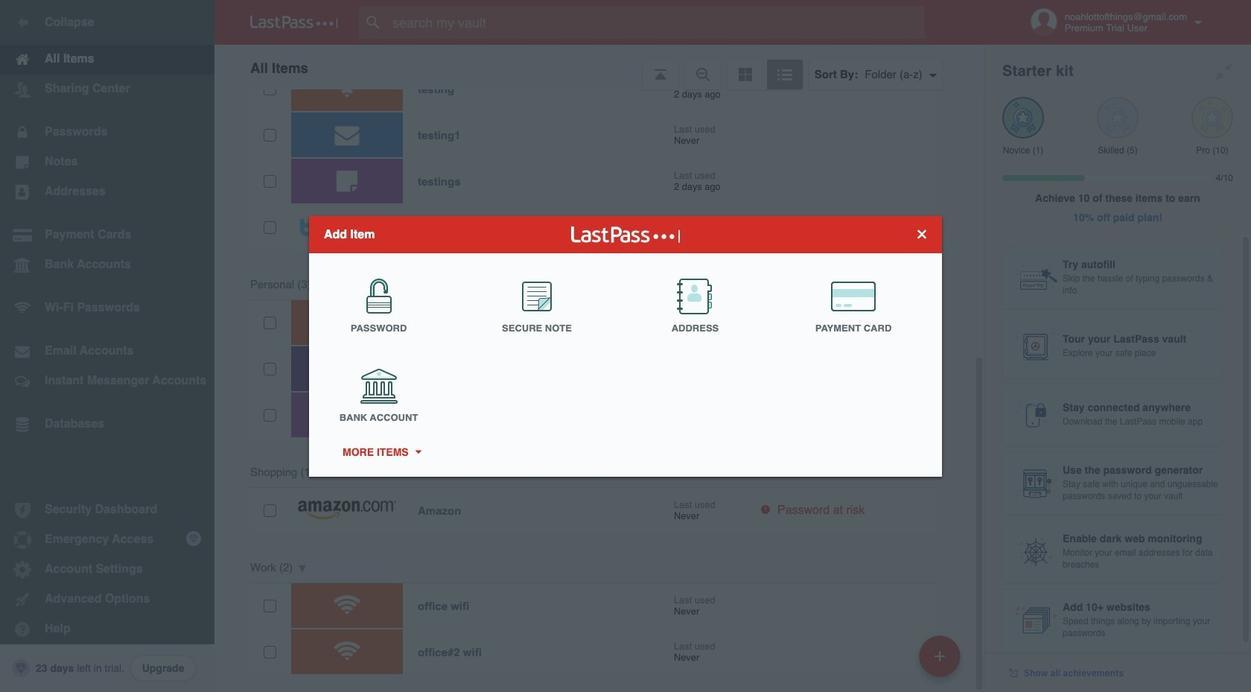 Task type: vqa. For each thing, say whether or not it's contained in the screenshot.
search my vault text field
yes



Task type: locate. For each thing, give the bounding box(es) containing it.
vault options navigation
[[215, 45, 985, 89]]

lastpass image
[[250, 16, 338, 29]]

dialog
[[309, 216, 943, 477]]

Search search field
[[359, 6, 955, 39]]

main navigation navigation
[[0, 0, 215, 692]]

new item image
[[935, 651, 946, 661]]



Task type: describe. For each thing, give the bounding box(es) containing it.
search my vault text field
[[359, 6, 955, 39]]

new item navigation
[[914, 631, 970, 692]]

caret right image
[[413, 450, 423, 454]]



